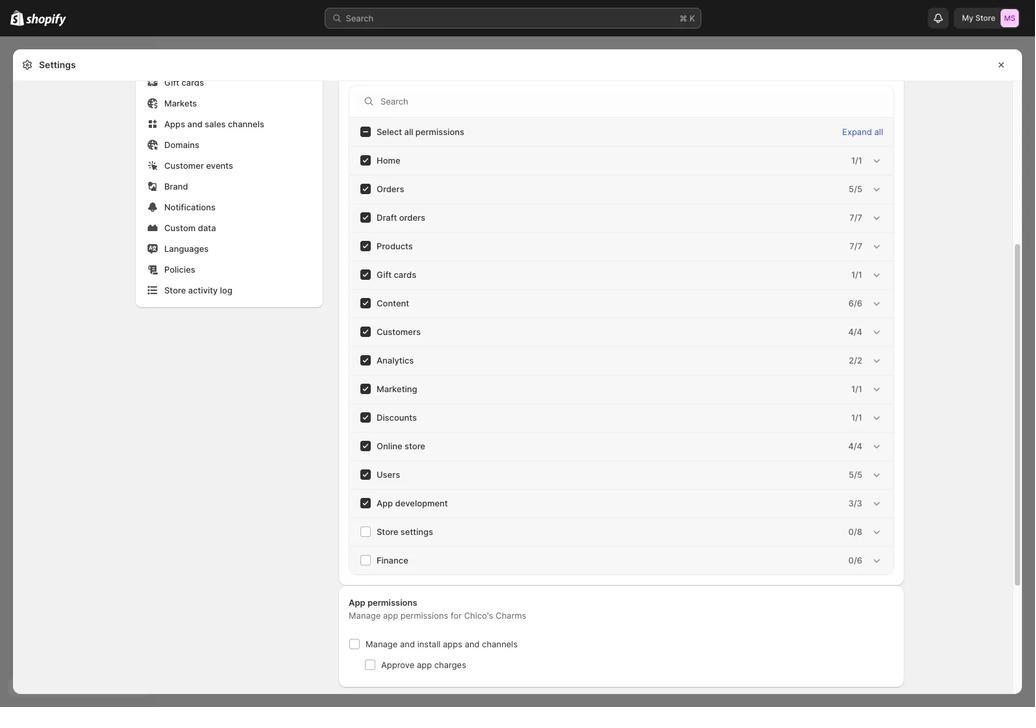 Task type: describe. For each thing, give the bounding box(es) containing it.
events
[[206, 160, 233, 171]]

all for expand
[[875, 127, 884, 137]]

draft orders
[[377, 212, 426, 223]]

discounts
[[377, 413, 417, 423]]

custom
[[164, 223, 196, 233]]

expand
[[843, 127, 872, 137]]

online
[[377, 441, 403, 452]]

charms
[[496, 611, 527, 621]]

online store
[[377, 441, 426, 452]]

domains link
[[144, 136, 315, 154]]

0 vertical spatial channels
[[228, 119, 264, 129]]

and for install
[[400, 639, 415, 650]]

6/6
[[849, 298, 863, 309]]

4/4 for online store
[[849, 441, 863, 452]]

development
[[395, 498, 448, 509]]

1 horizontal spatial app
[[417, 660, 432, 670]]

notifications link
[[144, 198, 315, 216]]

1/1 for home
[[852, 155, 863, 166]]

store for store activity log
[[164, 285, 186, 296]]

gift inside the gift cards link
[[164, 77, 179, 88]]

1 horizontal spatial cards
[[394, 270, 417, 280]]

apps and sales channels
[[164, 119, 264, 129]]

app inside app permissions manage app permissions for chico's charms
[[383, 611, 398, 621]]

users
[[377, 470, 400, 480]]

2 horizontal spatial and
[[465, 639, 480, 650]]

Search text field
[[381, 91, 889, 112]]

expand all button
[[835, 118, 891, 146]]

languages
[[164, 244, 209, 254]]

4/4 for customers
[[849, 327, 863, 337]]

policies
[[164, 264, 195, 275]]

store for store settings
[[377, 527, 398, 537]]

settings dialog
[[13, 0, 1023, 695]]

approve app charges
[[381, 660, 466, 670]]

apps and sales channels link
[[144, 115, 315, 133]]

app development
[[377, 498, 448, 509]]

app permissions manage app permissions for chico's charms
[[349, 598, 527, 621]]

0 horizontal spatial shopify image
[[10, 10, 24, 26]]

3/3
[[849, 498, 863, 509]]

0 vertical spatial store
[[976, 13, 996, 23]]

manage and install apps and channels
[[366, 639, 518, 650]]

expand all
[[843, 127, 884, 137]]

2/2
[[849, 355, 863, 366]]

0 vertical spatial cards
[[182, 77, 204, 88]]

notifications
[[164, 202, 216, 212]]

analytics
[[377, 355, 414, 366]]

settings
[[39, 59, 76, 70]]

brand link
[[144, 177, 315, 196]]

settings
[[401, 527, 433, 537]]

0 vertical spatial permissions
[[416, 127, 464, 137]]

custom data link
[[144, 219, 315, 237]]

home
[[377, 155, 401, 166]]

sales
[[205, 119, 226, 129]]

5/5 for users
[[849, 470, 863, 480]]

select
[[377, 127, 402, 137]]

5/5 for orders
[[849, 184, 863, 194]]

domains
[[164, 140, 200, 150]]

1 vertical spatial permissions
[[368, 598, 417, 608]]



Task type: vqa. For each thing, say whether or not it's contained in the screenshot.
Orders link
no



Task type: locate. For each thing, give the bounding box(es) containing it.
4/4
[[849, 327, 863, 337], [849, 441, 863, 452]]

apps
[[164, 119, 185, 129]]

app for app development
[[377, 498, 393, 509]]

app down install
[[417, 660, 432, 670]]

shopify image
[[10, 10, 24, 26], [26, 13, 66, 26]]

2 all from the left
[[875, 127, 884, 137]]

1/1 for gift cards
[[852, 270, 863, 280]]

permissions down 'finance'
[[368, 598, 417, 608]]

manage inside app permissions manage app permissions for chico's charms
[[349, 611, 381, 621]]

content
[[377, 298, 409, 309]]

0 vertical spatial app
[[377, 498, 393, 509]]

0 horizontal spatial cards
[[182, 77, 204, 88]]

0 vertical spatial gift
[[164, 77, 179, 88]]

search
[[346, 13, 374, 23]]

1 vertical spatial channels
[[482, 639, 518, 650]]

4/4 down 6/6
[[849, 327, 863, 337]]

1/1 for discounts
[[852, 413, 863, 423]]

7/7 for draft orders
[[850, 212, 863, 223]]

channels
[[228, 119, 264, 129], [482, 639, 518, 650]]

1 horizontal spatial store
[[377, 527, 398, 537]]

and
[[187, 119, 203, 129], [400, 639, 415, 650], [465, 639, 480, 650]]

2 5/5 from the top
[[849, 470, 863, 480]]

brand
[[164, 181, 188, 192]]

2 1/1 from the top
[[852, 270, 863, 280]]

0 vertical spatial manage
[[349, 611, 381, 621]]

channels down markets 'link' at top
[[228, 119, 264, 129]]

1 vertical spatial cards
[[394, 270, 417, 280]]

app inside app permissions manage app permissions for chico's charms
[[349, 598, 366, 608]]

all right 'expand'
[[875, 127, 884, 137]]

1 vertical spatial gift cards
[[377, 270, 417, 280]]

cards down products
[[394, 270, 417, 280]]

0 horizontal spatial app
[[349, 598, 366, 608]]

orders
[[377, 184, 404, 194]]

store down the policies
[[164, 285, 186, 296]]

app for app permissions manage app permissions for chico's charms
[[349, 598, 366, 608]]

1 horizontal spatial channels
[[482, 639, 518, 650]]

store right my
[[976, 13, 996, 23]]

and for sales
[[187, 119, 203, 129]]

1 vertical spatial app
[[349, 598, 366, 608]]

1 vertical spatial 7/7
[[850, 241, 863, 251]]

0 horizontal spatial app
[[383, 611, 398, 621]]

1 horizontal spatial and
[[400, 639, 415, 650]]

0 horizontal spatial store
[[164, 285, 186, 296]]

2 horizontal spatial store
[[976, 13, 996, 23]]

2 vertical spatial store
[[377, 527, 398, 537]]

gift cards
[[164, 77, 204, 88], [377, 270, 417, 280]]

⌘
[[680, 13, 688, 23]]

0 vertical spatial 5/5
[[849, 184, 863, 194]]

7/7
[[850, 212, 863, 223], [850, 241, 863, 251]]

0 vertical spatial app
[[383, 611, 398, 621]]

permissions right select
[[416, 127, 464, 137]]

2 4/4 from the top
[[849, 441, 863, 452]]

draft
[[377, 212, 397, 223]]

customer
[[164, 160, 204, 171]]

data
[[198, 223, 216, 233]]

gift cards down products
[[377, 270, 417, 280]]

4/4 up 3/3
[[849, 441, 863, 452]]

install
[[418, 639, 441, 650]]

0 horizontal spatial gift cards
[[164, 77, 204, 88]]

store activity log
[[164, 285, 233, 296]]

1 vertical spatial app
[[417, 660, 432, 670]]

log
[[220, 285, 233, 296]]

channels down charms
[[482, 639, 518, 650]]

store settings
[[377, 527, 433, 537]]

1 vertical spatial store
[[164, 285, 186, 296]]

store activity log link
[[144, 281, 315, 300]]

5/5 down 'expand'
[[849, 184, 863, 194]]

select all permissions
[[377, 127, 464, 137]]

1 horizontal spatial shopify image
[[26, 13, 66, 26]]

2 7/7 from the top
[[850, 241, 863, 251]]

marketing
[[377, 384, 417, 394]]

7/7 for products
[[850, 241, 863, 251]]

0 horizontal spatial all
[[404, 127, 413, 137]]

1 horizontal spatial gift cards
[[377, 270, 417, 280]]

0/6
[[849, 555, 863, 566]]

1 vertical spatial manage
[[366, 639, 398, 650]]

⌘ k
[[680, 13, 695, 23]]

1 horizontal spatial gift
[[377, 270, 392, 280]]

gift up content
[[377, 270, 392, 280]]

k
[[690, 13, 695, 23]]

store
[[405, 441, 426, 452]]

activity
[[188, 285, 218, 296]]

markets
[[164, 98, 197, 108]]

dialog
[[1028, 49, 1036, 695]]

charges
[[435, 660, 466, 670]]

gift cards link
[[144, 73, 315, 92]]

store
[[976, 13, 996, 23], [164, 285, 186, 296], [377, 527, 398, 537]]

1 all from the left
[[404, 127, 413, 137]]

approve
[[381, 660, 415, 670]]

4 1/1 from the top
[[852, 413, 863, 423]]

permissions up install
[[401, 611, 449, 621]]

0 horizontal spatial channels
[[228, 119, 264, 129]]

gift up markets
[[164, 77, 179, 88]]

manage down 'finance'
[[349, 611, 381, 621]]

and right "apps"
[[465, 639, 480, 650]]

and right apps
[[187, 119, 203, 129]]

for
[[451, 611, 462, 621]]

gift
[[164, 77, 179, 88], [377, 270, 392, 280]]

app
[[377, 498, 393, 509], [349, 598, 366, 608]]

store up 'finance'
[[377, 527, 398, 537]]

1 1/1 from the top
[[852, 155, 863, 166]]

cards
[[182, 77, 204, 88], [394, 270, 417, 280]]

all for select
[[404, 127, 413, 137]]

2 vertical spatial permissions
[[401, 611, 449, 621]]

1 vertical spatial gift
[[377, 270, 392, 280]]

policies link
[[144, 261, 315, 279]]

all inside dropdown button
[[875, 127, 884, 137]]

and left install
[[400, 639, 415, 650]]

0 horizontal spatial and
[[187, 119, 203, 129]]

3 1/1 from the top
[[852, 384, 863, 394]]

0 vertical spatial 4/4
[[849, 327, 863, 337]]

apps
[[443, 639, 463, 650]]

0 vertical spatial gift cards
[[164, 77, 204, 88]]

manage
[[349, 611, 381, 621], [366, 639, 398, 650]]

gift cards up markets
[[164, 77, 204, 88]]

0 vertical spatial 7/7
[[850, 212, 863, 223]]

permissions
[[416, 127, 464, 137], [368, 598, 417, 608], [401, 611, 449, 621]]

1/1
[[852, 155, 863, 166], [852, 270, 863, 280], [852, 384, 863, 394], [852, 413, 863, 423]]

orders
[[399, 212, 426, 223]]

chico's
[[464, 611, 493, 621]]

finance
[[377, 555, 409, 566]]

cards up markets
[[182, 77, 204, 88]]

customer events link
[[144, 157, 315, 175]]

my store image
[[1001, 9, 1019, 27]]

my store
[[963, 13, 996, 23]]

1 horizontal spatial app
[[377, 498, 393, 509]]

1 5/5 from the top
[[849, 184, 863, 194]]

customers
[[377, 327, 421, 337]]

my
[[963, 13, 974, 23]]

custom data
[[164, 223, 216, 233]]

products
[[377, 241, 413, 251]]

customer events
[[164, 160, 233, 171]]

all
[[404, 127, 413, 137], [875, 127, 884, 137]]

1 vertical spatial 4/4
[[849, 441, 863, 452]]

0 horizontal spatial gift
[[164, 77, 179, 88]]

all right select
[[404, 127, 413, 137]]

1 7/7 from the top
[[850, 212, 863, 223]]

5/5 up 3/3
[[849, 470, 863, 480]]

markets link
[[144, 94, 315, 112]]

1 vertical spatial 5/5
[[849, 470, 863, 480]]

manage up 'approve'
[[366, 639, 398, 650]]

app up 'approve'
[[383, 611, 398, 621]]

1/1 for marketing
[[852, 384, 863, 394]]

languages link
[[144, 240, 315, 258]]

1 horizontal spatial all
[[875, 127, 884, 137]]

5/5
[[849, 184, 863, 194], [849, 470, 863, 480]]

0/8
[[849, 527, 863, 537]]

1 4/4 from the top
[[849, 327, 863, 337]]

app
[[383, 611, 398, 621], [417, 660, 432, 670]]



